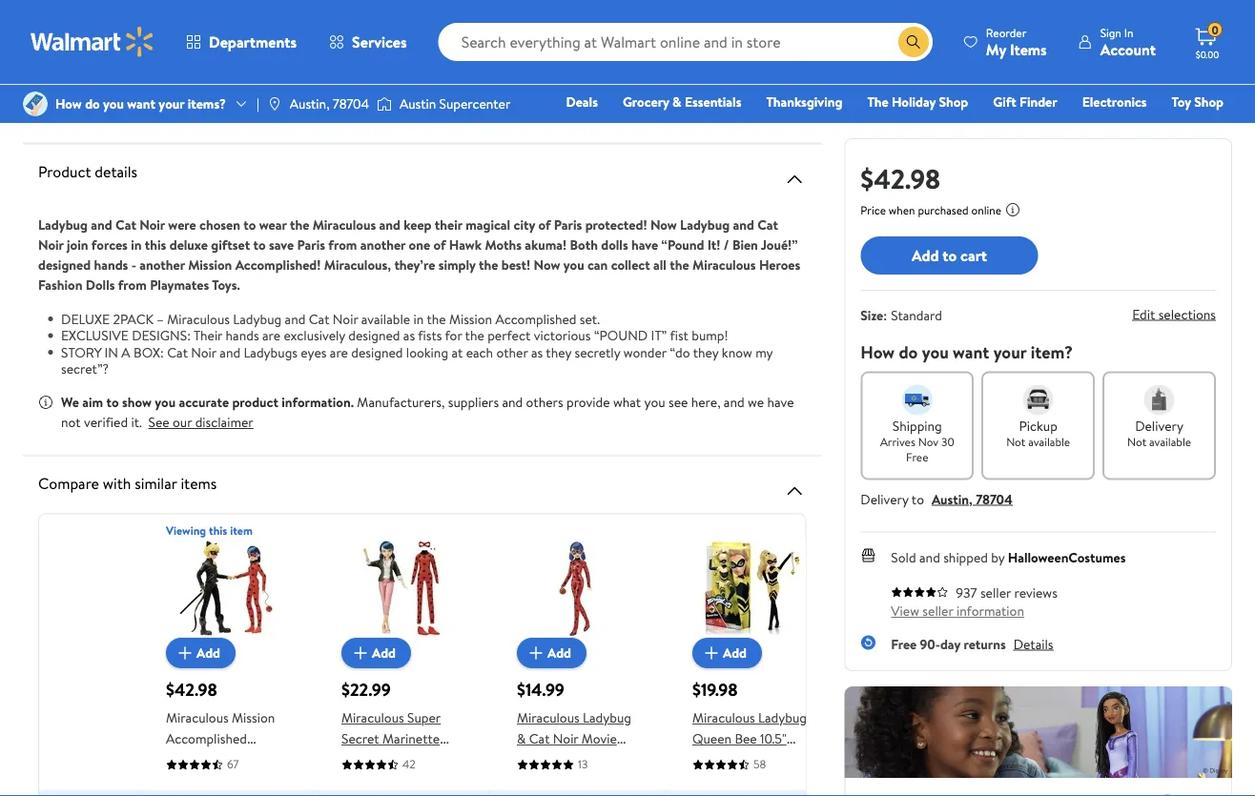 Task type: describe. For each thing, give the bounding box(es) containing it.
not for pickup
[[1006, 434, 1026, 450]]

toy shop link
[[1163, 92, 1232, 112]]

seller for view
[[923, 602, 953, 620]]

walmart image
[[31, 27, 155, 57]]

ladybug inside $22.99 miraculous super secret marinette with ladybug outfit doll playset, 7 pieces
[[369, 750, 418, 769]]

miraculous inside $42.98 miraculous mission accomplished ladybug and cat noir doll playset, 4 pieces
[[166, 708, 229, 727]]

ladybug up movie
[[583, 708, 631, 727]]

–
[[157, 309, 164, 328]]

and inside $42.98 miraculous mission accomplished ladybug and cat noir doll playset, 4 pieces
[[218, 750, 238, 769]]

the down moths
[[479, 256, 498, 274]]

miraculous down /
[[692, 256, 756, 274]]

aim
[[82, 393, 103, 412]]

it!
[[708, 236, 720, 254]]

designed inside ladybug and cat noir were chosen to wear the miraculous and keep their magical city of paris protected! now ladybug and cat noir join forces in this deluxe giftset to save paris from another one of hawk moths akuma! both dolls have "pound it! / bien joué!" designed hands - another mission accomplished! miraculous, they're simply the best! now you can collect all the miraculous heroes fashion dolls from playmates toys.
[[38, 256, 91, 274]]

at
[[452, 343, 463, 361]]

937
[[956, 583, 977, 602]]

1 vertical spatial 78704
[[976, 490, 1013, 508]]

have inside manufacturers, suppliers and others provide what you see here, and we have not verified it.
[[767, 393, 794, 412]]

city
[[514, 216, 535, 234]]

see
[[669, 393, 688, 412]]

supercenter
[[439, 94, 511, 113]]

bee
[[735, 729, 757, 748]]

1 vertical spatial from
[[118, 276, 147, 294]]

wonder
[[624, 343, 667, 361]]

viewing this item
[[166, 522, 253, 538]]

fashion down the holiday shop link
[[935, 119, 979, 138]]

1 vertical spatial of
[[433, 236, 446, 254]]

set.
[[580, 309, 600, 328]]

7
[[416, 771, 423, 790]]

/
[[724, 236, 729, 254]]

58
[[753, 756, 766, 772]]

available for pickup
[[1028, 434, 1070, 450]]

shop inside toy shop home
[[1194, 93, 1224, 111]]

add to cart image for $14.99
[[525, 641, 547, 664]]

want for item?
[[953, 340, 989, 364]]

account
[[1100, 39, 1156, 60]]

have inside ladybug and cat noir were chosen to wear the miraculous and keep their magical city of paris protected! now ladybug and cat noir join forces in this deluxe giftset to save paris from another one of hawk moths akuma! both dolls have "pound it! / bien joué!" designed hands - another mission accomplished! miraculous, they're simply the best! now you can collect all the miraculous heroes fashion dolls from playmates toys.
[[631, 236, 658, 254]]

reviews
[[1014, 583, 1058, 602]]

services
[[352, 31, 407, 52]]

$22.99
[[341, 678, 391, 701]]

"pound
[[661, 236, 704, 254]]

walmart+
[[1167, 119, 1224, 138]]

their
[[435, 216, 462, 234]]

see
[[148, 413, 169, 432]]

$19.98 group
[[692, 538, 813, 777]]

this inside ladybug and cat noir were chosen to wear the miraculous and keep their magical city of paris protected! now ladybug and cat noir join forces in this deluxe giftset to save paris from another one of hawk moths akuma! both dolls have "pound it! / bien joué!" designed hands - another mission accomplished! miraculous, they're simply the best! now you can collect all the miraculous heroes fashion dolls from playmates toys.
[[145, 236, 166, 254]]

2pack
[[113, 309, 154, 328]]

1 horizontal spatial are
[[330, 343, 348, 361]]

fist
[[670, 326, 689, 345]]

grocery & essentials
[[623, 93, 741, 111]]

mission inside deluxe 2pack – miraculous ladybug and cat noir available in the mission accomplished set. exclusive designs: their hands are exclusively designed as fists for the perfect victorious "pound it" fist bump! story in a box: cat noir and ladybugs eyes are designed looking at each other as they secretly wonder "do they know my secret"?
[[449, 309, 492, 328]]

4 cell from the left
[[665, 791, 840, 796]]

cat up forces
[[115, 216, 136, 234]]

& inside the $14.99 miraculous ladybug & cat noir movie exclusive 10.5" ladybug fashion doll with m
[[517, 729, 526, 748]]

do for how do you want your item?
[[899, 340, 918, 364]]

we aim to show you accurate product information.
[[61, 393, 354, 412]]

provide
[[567, 393, 610, 412]]

3 cell from the left
[[489, 791, 665, 796]]

cat right box:
[[167, 343, 188, 361]]

0 horizontal spatial are
[[262, 326, 280, 345]]

the right the wear
[[290, 216, 309, 234]]

0
[[1212, 22, 1219, 38]]

miraculous ladybug queen bee 10.5" fashion doll image
[[703, 538, 802, 638]]

cart
[[961, 245, 987, 266]]

pickup
[[1019, 416, 1058, 435]]

$22.99 miraculous super secret marinette with ladybug outfit doll playset, 7 pieces
[[341, 678, 457, 796]]

about this item
[[23, 93, 152, 120]]

you down "standard"
[[922, 340, 949, 364]]

miraculous inside $19.98 miraculous ladybug queen bee 10.5" fashion doll
[[692, 708, 755, 727]]

sold
[[891, 548, 916, 567]]

reorder
[[986, 24, 1027, 41]]

their
[[193, 326, 222, 345]]

 image for austin supercenter
[[377, 94, 392, 113]]

how do you want your item?
[[861, 340, 1073, 364]]

protected!
[[585, 216, 647, 234]]

noir left the were
[[139, 216, 165, 234]]

add to cart image for $19.98
[[700, 641, 723, 664]]

miraculous inside deluxe 2pack – miraculous ladybug and cat noir available in the mission accomplished set. exclusive designs: their hands are exclusively designed as fists for the perfect victorious "pound it" fist bump! story in a box: cat noir and ladybugs eyes are designed looking at each other as they secretly wonder "do they know my secret"?
[[167, 309, 230, 328]]

exclusively
[[284, 326, 345, 345]]

online
[[971, 202, 1001, 218]]

my
[[756, 343, 773, 361]]

price when purchased online
[[861, 202, 1001, 218]]

13
[[578, 756, 588, 772]]

deluxe
[[61, 309, 110, 328]]

row containing $42.98
[[39, 522, 1255, 796]]

1 shop from the left
[[939, 93, 968, 111]]

austin supercenter
[[400, 94, 511, 113]]

not
[[61, 413, 81, 432]]

you up the see
[[155, 393, 176, 412]]

search icon image
[[906, 34, 921, 50]]

hands inside ladybug and cat noir were chosen to wear the miraculous and keep their magical city of paris protected! now ladybug and cat noir join forces in this deluxe giftset to save paris from another one of hawk moths akuma! both dolls have "pound it! / bien joué!" designed hands - another mission accomplished! miraculous, they're simply the best! now you can collect all the miraculous heroes fashion dolls from playmates toys.
[[94, 256, 128, 274]]

queen
[[692, 729, 732, 748]]

disclaimer
[[195, 413, 253, 432]]

your for item?
[[993, 340, 1027, 364]]

0 vertical spatial austin,
[[290, 94, 330, 113]]

secretly
[[575, 343, 620, 361]]

departments button
[[170, 19, 313, 65]]

product
[[38, 161, 91, 182]]

edit selections
[[1132, 304, 1216, 323]]

add button for $22.99
[[341, 638, 411, 668]]

1 horizontal spatial of
[[538, 216, 551, 234]]

one debit link
[[1069, 118, 1151, 139]]

what
[[613, 393, 641, 412]]

by
[[991, 548, 1005, 567]]

doll inside $22.99 miraculous super secret marinette with ladybug outfit doll playset, 7 pieces
[[341, 771, 365, 790]]

size : standard
[[861, 306, 942, 325]]

how for how do you want your items?
[[55, 94, 82, 113]]

gift finder
[[993, 93, 1057, 111]]

view seller information link
[[891, 602, 1024, 620]]

to left save
[[253, 236, 266, 254]]

$42.98 miraculous mission accomplished ladybug and cat noir doll playset, 4 pieces
[[166, 678, 277, 796]]

 image for austin, 78704
[[267, 96, 282, 112]]

noir right designs:
[[191, 343, 216, 361]]

Search search field
[[438, 23, 933, 61]]

2 cell from the left
[[314, 791, 489, 796]]

not for delivery
[[1127, 434, 1147, 450]]

1 horizontal spatial as
[[531, 343, 543, 361]]

add button for $19.98
[[692, 638, 762, 668]]

mission inside ladybug and cat noir were chosen to wear the miraculous and keep their magical city of paris protected! now ladybug and cat noir join forces in this deluxe giftset to save paris from another one of hawk moths akuma! both dolls have "pound it! / bien joué!" designed hands - another mission accomplished! miraculous, they're simply the best! now you can collect all the miraculous heroes fashion dolls from playmates toys.
[[188, 256, 232, 274]]

$42.98 group
[[166, 538, 286, 796]]

noir left 'join'
[[38, 236, 64, 254]]

:
[[883, 306, 887, 325]]

perfect
[[488, 326, 531, 345]]

the right for
[[465, 326, 484, 345]]

victorious
[[534, 326, 591, 345]]

ladybug down exclusive on the bottom left of the page
[[517, 771, 565, 790]]

in
[[104, 343, 118, 361]]

0 vertical spatial from
[[328, 236, 357, 254]]

know
[[722, 343, 752, 361]]

0 horizontal spatial paris
[[297, 236, 325, 254]]

registry link
[[995, 118, 1061, 139]]

viewing
[[166, 522, 206, 538]]

hawk
[[449, 236, 482, 254]]

join
[[67, 236, 88, 254]]

3.9872 stars out of 5, based on 937 seller reviews element
[[891, 586, 948, 598]]

product details image
[[783, 167, 806, 190]]

add for $42.98
[[196, 643, 220, 662]]

purchased
[[918, 202, 969, 218]]

|
[[257, 94, 259, 113]]

wear
[[259, 216, 287, 234]]

$14.99
[[517, 678, 564, 701]]

do for how do you want your items?
[[85, 94, 100, 113]]

each
[[466, 343, 493, 361]]

ladybug inside $42.98 miraculous mission accomplished ladybug and cat noir doll playset, 4 pieces
[[166, 750, 214, 769]]

secret
[[341, 729, 379, 748]]

row header for 2nd row
[[39, 791, 138, 796]]

deluxe
[[170, 236, 208, 254]]

cat inside the $14.99 miraculous ladybug & cat noir movie exclusive 10.5" ladybug fashion doll with m
[[529, 729, 550, 748]]

miraculous up miraculous,
[[313, 216, 376, 234]]

ladybug inside deluxe 2pack – miraculous ladybug and cat noir available in the mission accomplished set. exclusive designs: their hands are exclusively designed as fists for the perfect victorious "pound it" fist bump! story in a box: cat noir and ladybugs eyes are designed looking at each other as they secretly wonder "do they know my secret"?
[[233, 309, 282, 328]]

42
[[402, 756, 416, 772]]

the holiday shop
[[867, 93, 968, 111]]

chosen
[[199, 216, 240, 234]]

in inside deluxe 2pack – miraculous ladybug and cat noir available in the mission accomplished set. exclusive designs: their hands are exclusively designed as fists for the perfect victorious "pound it" fist bump! story in a box: cat noir and ladybugs eyes are designed looking at each other as they secretly wonder "do they know my secret"?
[[413, 309, 424, 328]]

sign in account
[[1100, 24, 1156, 60]]

deluxe 2pack – miraculous ladybug and cat noir available in the mission accomplished set. exclusive designs: their hands are exclusively designed as fists for the perfect victorious "pound it" fist bump! story in a box: cat noir and ladybugs eyes are designed looking at each other as they secretly wonder "do they know my secret"?
[[61, 309, 773, 378]]

playmates
[[150, 276, 209, 294]]

0 vertical spatial another
[[360, 236, 406, 254]]

delivery for not
[[1135, 416, 1184, 435]]

they're
[[394, 256, 435, 274]]

intent image for delivery image
[[1144, 385, 1175, 415]]

1 horizontal spatial &
[[672, 93, 682, 111]]

add for $19.98
[[723, 643, 747, 662]]

home
[[875, 119, 910, 138]]

2 they from the left
[[693, 343, 719, 361]]

toy
[[1172, 93, 1191, 111]]



Task type: vqa. For each thing, say whether or not it's contained in the screenshot.


Task type: locate. For each thing, give the bounding box(es) containing it.
row header for row containing $42.98
[[39, 537, 138, 790]]

item right 'viewing'
[[230, 522, 253, 538]]

not down intent image for pickup at the right
[[1006, 434, 1026, 450]]

2 playset, from the left
[[368, 771, 413, 790]]

this inside row
[[209, 522, 227, 538]]

secret"?
[[61, 360, 109, 378]]

0 horizontal spatial add to cart image
[[174, 641, 196, 664]]

0 vertical spatial want
[[127, 94, 155, 113]]

with down exclusive on the bottom left of the page
[[544, 792, 569, 796]]

4 add button from the left
[[692, 638, 762, 668]]

noir inside the $14.99 miraculous ladybug & cat noir movie exclusive 10.5" ladybug fashion doll with m
[[553, 729, 578, 748]]

1 horizontal spatial 78704
[[976, 490, 1013, 508]]

0 horizontal spatial how
[[55, 94, 82, 113]]

0 horizontal spatial with
[[103, 473, 131, 494]]

this for viewing
[[209, 522, 227, 538]]

ladybug inside $19.98 miraculous ladybug queen bee 10.5" fashion doll
[[758, 708, 807, 727]]

row header
[[39, 537, 138, 790], [39, 791, 138, 796]]

how down 'size'
[[861, 340, 895, 364]]

fashion link
[[926, 118, 988, 139]]

0 horizontal spatial this
[[79, 93, 110, 120]]

add inside $22.99 group
[[372, 643, 396, 662]]

pieces for $42.98
[[166, 792, 203, 796]]

0 horizontal spatial from
[[118, 276, 147, 294]]

now down akuma!
[[534, 256, 560, 274]]

1 vertical spatial this
[[145, 236, 166, 254]]

cat up exclusive on the bottom left of the page
[[529, 729, 550, 748]]

"pound
[[594, 326, 648, 345]]

add inside button
[[912, 245, 939, 266]]

in
[[1124, 24, 1133, 41]]

of right one on the left top of page
[[433, 236, 446, 254]]

1 horizontal spatial pieces
[[341, 792, 378, 796]]

story
[[61, 343, 101, 361]]

1 vertical spatial your
[[993, 340, 1027, 364]]

add button up the $22.99
[[341, 638, 411, 668]]

0 horizontal spatial seller
[[923, 602, 953, 620]]

have
[[631, 236, 658, 254], [767, 393, 794, 412]]

magical
[[466, 216, 510, 234]]

mission up 'each'
[[449, 309, 492, 328]]

add up $14.99
[[547, 643, 571, 662]]

1 vertical spatial how
[[861, 340, 895, 364]]

2 horizontal spatial with
[[544, 792, 569, 796]]

finder
[[1020, 93, 1057, 111]]

noir down miraculous,
[[333, 309, 358, 328]]

1 vertical spatial mission
[[449, 309, 492, 328]]

accomplished inside deluxe 2pack – miraculous ladybug and cat noir available in the mission accomplished set. exclusive designs: their hands are exclusively designed as fists for the perfect victorious "pound it" fist bump! story in a box: cat noir and ladybugs eyes are designed looking at each other as they secretly wonder "do they know my secret"?
[[495, 309, 576, 328]]

as right the other
[[531, 343, 543, 361]]

0 horizontal spatial of
[[433, 236, 446, 254]]

my
[[986, 39, 1006, 60]]

add to cart button
[[861, 237, 1038, 275]]

1 horizontal spatial have
[[767, 393, 794, 412]]

add for $22.99
[[372, 643, 396, 662]]

were
[[168, 216, 196, 234]]

they right "do
[[693, 343, 719, 361]]

to inside add to cart button
[[943, 245, 957, 266]]

items
[[181, 473, 217, 494]]

add to cart image for $42.98
[[174, 641, 196, 664]]

1 horizontal spatial available
[[1028, 434, 1070, 450]]

 image left austin
[[377, 94, 392, 113]]

delivery inside delivery not available
[[1135, 416, 1184, 435]]

1 horizontal spatial austin,
[[932, 490, 973, 508]]

1 horizontal spatial now
[[650, 216, 677, 234]]

add to cart image down "miraculous mission accomplished ladybug and cat noir doll playset, 4 pieces" image
[[174, 641, 196, 664]]

2 row from the top
[[39, 790, 1255, 796]]

available inside delivery not available
[[1149, 434, 1191, 450]]

playset, left 4
[[221, 771, 266, 790]]

have right we
[[767, 393, 794, 412]]

78704 down services popup button
[[333, 94, 369, 113]]

1 vertical spatial paris
[[297, 236, 325, 254]]

0 horizontal spatial 10.5"
[[573, 750, 599, 769]]

not inside delivery not available
[[1127, 434, 1147, 450]]

best!
[[501, 256, 530, 274]]

1 horizontal spatial delivery
[[1135, 416, 1184, 435]]

1 row from the top
[[39, 522, 1255, 796]]

0 horizontal spatial item
[[114, 93, 152, 120]]

0 vertical spatial have
[[631, 236, 658, 254]]

with left similar
[[103, 473, 131, 494]]

2 add button from the left
[[341, 638, 411, 668]]

add to cart image up $19.98
[[700, 641, 723, 664]]

add button for $42.98
[[166, 638, 236, 668]]

another up 'playmates'
[[140, 256, 185, 274]]

add up $19.98
[[723, 643, 747, 662]]

seller for 937
[[980, 583, 1011, 602]]

free 90-day returns details
[[891, 635, 1053, 653]]

are right eyes
[[330, 343, 348, 361]]

1 vertical spatial 10.5"
[[573, 750, 599, 769]]

items?
[[188, 94, 226, 113]]

1 vertical spatial austin,
[[932, 490, 973, 508]]

-
[[131, 256, 136, 274]]

manufacturers, suppliers and others provide what you see here, and we have not verified it.
[[61, 393, 794, 432]]

now
[[650, 216, 677, 234], [534, 256, 560, 274]]

information
[[957, 602, 1024, 620]]

bien
[[732, 236, 758, 254]]

doll down exclusive on the bottom left of the page
[[517, 792, 541, 796]]

details
[[1014, 635, 1053, 653]]

$42.98
[[861, 160, 940, 197], [166, 678, 217, 701]]

standard
[[891, 306, 942, 325]]

 image
[[23, 92, 48, 116]]

1 vertical spatial item
[[230, 522, 253, 538]]

playset, left 7 on the left bottom of the page
[[368, 771, 413, 790]]

cat inside $42.98 miraculous mission accomplished ladybug and cat noir doll playset, 4 pieces
[[242, 750, 262, 769]]

electronics
[[1082, 93, 1147, 111]]

0 horizontal spatial as
[[403, 326, 415, 345]]

1 add button from the left
[[166, 638, 236, 668]]

cell down '58'
[[665, 791, 840, 796]]

doll inside the $14.99 miraculous ladybug & cat noir movie exclusive 10.5" ladybug fashion doll with m
[[517, 792, 541, 796]]

1 vertical spatial in
[[413, 309, 424, 328]]

electronics link
[[1074, 92, 1156, 112]]

items
[[1010, 39, 1047, 60]]

keep
[[404, 216, 432, 234]]

1 vertical spatial with
[[341, 750, 366, 769]]

2 vertical spatial mission
[[232, 708, 275, 727]]

0 vertical spatial of
[[538, 216, 551, 234]]

grocery & essentials link
[[614, 92, 750, 112]]

with inside the $14.99 miraculous ladybug & cat noir movie exclusive 10.5" ladybug fashion doll with m
[[544, 792, 569, 796]]

2 add to cart image from the left
[[525, 641, 547, 664]]

here,
[[691, 393, 721, 412]]

how down walmart image
[[55, 94, 82, 113]]

cat up eyes
[[309, 309, 330, 328]]

0 horizontal spatial want
[[127, 94, 155, 113]]

ladybug up ladybugs
[[233, 309, 282, 328]]

in up -
[[131, 236, 142, 254]]

& up exclusive on the bottom left of the page
[[517, 729, 526, 748]]

do down 'size : standard'
[[899, 340, 918, 364]]

1 horizontal spatial hands
[[226, 326, 259, 345]]

0 vertical spatial row header
[[39, 537, 138, 790]]

cat up "joué!""
[[757, 216, 778, 234]]

fashion inside ladybug and cat noir were chosen to wear the miraculous and keep their magical city of paris protected! now ladybug and cat noir join forces in this deluxe giftset to save paris from another one of hawk moths akuma! both dolls have "pound it! / bien joué!" designed hands - another mission accomplished! miraculous, they're simply the best! now you can collect all the miraculous heroes fashion dolls from playmates toys.
[[38, 276, 82, 294]]

mission inside $42.98 miraculous mission accomplished ladybug and cat noir doll playset, 4 pieces
[[232, 708, 275, 727]]

dolls
[[86, 276, 115, 294]]

how for how do you want your item?
[[861, 340, 895, 364]]

ladybug up it!
[[680, 216, 730, 234]]

debit
[[1109, 119, 1142, 138]]

miraculous inside the $14.99 miraculous ladybug & cat noir movie exclusive 10.5" ladybug fashion doll with m
[[517, 708, 580, 727]]

you inside ladybug and cat noir were chosen to wear the miraculous and keep their magical city of paris protected! now ladybug and cat noir join forces in this deluxe giftset to save paris from another one of hawk moths akuma! both dolls have "pound it! / bien joué!" designed hands - another mission accomplished! miraculous, they're simply the best! now you can collect all the miraculous heroes fashion dolls from playmates toys.
[[563, 256, 584, 274]]

miraculous mission accomplished ladybug and cat noir doll playset, 4 pieces image
[[176, 538, 276, 638]]

save
[[269, 236, 294, 254]]

2 not from the left
[[1127, 434, 1147, 450]]

the up looking
[[427, 309, 446, 328]]

pieces inside $22.99 miraculous super secret marinette with ladybug outfit doll playset, 7 pieces
[[341, 792, 378, 796]]

add inside $14.99 group
[[547, 643, 571, 662]]

delivery down intent image for delivery
[[1135, 416, 1184, 435]]

0 vertical spatial &
[[672, 93, 682, 111]]

add button up $19.98
[[692, 638, 762, 668]]

bump!
[[692, 326, 728, 345]]

legal information image
[[1005, 202, 1021, 217]]

0 horizontal spatial accomplished
[[166, 729, 247, 748]]

delivery down arrives
[[861, 490, 909, 508]]

exclusive
[[517, 750, 570, 769]]

0 horizontal spatial playset,
[[221, 771, 266, 790]]

add button for $14.99
[[517, 638, 587, 668]]

0 horizontal spatial not
[[1006, 434, 1026, 450]]

shop right toy
[[1194, 93, 1224, 111]]

to left austin, 78704 'button'
[[912, 490, 924, 508]]

1 vertical spatial accomplished
[[166, 729, 247, 748]]

1 playset, from the left
[[221, 771, 266, 790]]

now up "pound
[[650, 216, 677, 234]]

1 add to cart image from the left
[[349, 641, 372, 664]]

noir inside $42.98 miraculous mission accomplished ladybug and cat noir doll playset, 4 pieces
[[166, 771, 191, 790]]

1 horizontal spatial how
[[861, 340, 895, 364]]

1 vertical spatial row header
[[39, 791, 138, 796]]

miraculous
[[313, 216, 376, 234], [692, 256, 756, 274], [167, 309, 230, 328], [166, 708, 229, 727], [341, 708, 404, 727], [517, 708, 580, 727], [692, 708, 755, 727]]

to right aim
[[106, 393, 119, 412]]

austin, 78704 button
[[932, 490, 1013, 508]]

$19.98
[[692, 678, 738, 701]]

the right all
[[670, 256, 689, 274]]

1 horizontal spatial do
[[899, 340, 918, 364]]

it"
[[651, 326, 667, 345]]

0 vertical spatial do
[[85, 94, 100, 113]]

$42.98 for $42.98 miraculous mission accomplished ladybug and cat noir doll playset, 4 pieces
[[166, 678, 217, 701]]

noir up exclusive on the bottom left of the page
[[553, 729, 578, 748]]

fashion left dolls
[[38, 276, 82, 294]]

available down intent image for pickup at the right
[[1028, 434, 1070, 450]]

add down "miraculous mission accomplished ladybug and cat noir doll playset, 4 pieces" image
[[196, 643, 220, 662]]

cell down '13'
[[489, 791, 665, 796]]

forces
[[91, 236, 128, 254]]

toys.
[[212, 276, 240, 294]]

add button inside the $19.98 group
[[692, 638, 762, 668]]

add button up $14.99
[[517, 638, 587, 668]]

as left fists
[[403, 326, 415, 345]]

shipped
[[943, 548, 988, 567]]

78704 up by at the bottom right of the page
[[976, 490, 1013, 508]]

1 horizontal spatial playset,
[[368, 771, 413, 790]]

add button
[[166, 638, 236, 668], [341, 638, 411, 668], [517, 638, 587, 668], [692, 638, 762, 668]]

fashion inside $19.98 miraculous ladybug queen bee 10.5" fashion doll
[[692, 750, 736, 769]]

ladybug up 'join'
[[38, 216, 88, 234]]

not inside pickup not available
[[1006, 434, 1026, 450]]

90-
[[920, 635, 940, 653]]

0 horizontal spatial pieces
[[166, 792, 203, 796]]

0 vertical spatial mission
[[188, 256, 232, 274]]

austin, 78704
[[290, 94, 369, 113]]

0 vertical spatial paris
[[554, 216, 582, 234]]

pieces inside $42.98 miraculous mission accomplished ladybug and cat noir doll playset, 4 pieces
[[166, 792, 203, 796]]

one
[[1077, 119, 1106, 138]]

hands inside deluxe 2pack – miraculous ladybug and cat noir available in the mission accomplished set. exclusive designs: their hands are exclusively designed as fists for the perfect victorious "pound it" fist bump! story in a box: cat noir and ladybugs eyes are designed looking at each other as they secretly wonder "do they know my secret"?
[[226, 326, 259, 345]]

0 horizontal spatial in
[[131, 236, 142, 254]]

noir left 67
[[166, 771, 191, 790]]

austin, right |
[[290, 94, 330, 113]]

miraculous inside $22.99 miraculous super secret marinette with ladybug outfit doll playset, 7 pieces
[[341, 708, 404, 727]]

have up collect
[[631, 236, 658, 254]]

shipping arrives nov 30 free
[[880, 416, 954, 465]]

fashion down queen
[[692, 750, 736, 769]]

0 vertical spatial free
[[906, 449, 928, 465]]

intent image for pickup image
[[1023, 385, 1054, 415]]

0 vertical spatial in
[[131, 236, 142, 254]]

you inside manufacturers, suppliers and others provide what you see here, and we have not verified it.
[[644, 393, 665, 412]]

1 vertical spatial delivery
[[861, 490, 909, 508]]

$19.98 miraculous ladybug queen bee 10.5" fashion doll
[[692, 678, 807, 769]]

austin
[[400, 94, 436, 113]]

shop up fashion link
[[939, 93, 968, 111]]

playset, for $42.98
[[221, 771, 266, 790]]

1 they from the left
[[546, 343, 571, 361]]

1 vertical spatial free
[[891, 635, 917, 653]]

add to cart image
[[349, 641, 372, 664], [700, 641, 723, 664]]

add inside $42.98 group
[[196, 643, 220, 662]]

want for items?
[[127, 94, 155, 113]]

seller right 937
[[980, 583, 1011, 602]]

1 horizontal spatial not
[[1127, 434, 1147, 450]]

not down intent image for delivery
[[1127, 434, 1147, 450]]

$14.99 group
[[517, 538, 637, 796]]

product
[[232, 393, 278, 412]]

0 vertical spatial now
[[650, 216, 677, 234]]

of up akuma!
[[538, 216, 551, 234]]

available inside pickup not available
[[1028, 434, 1070, 450]]

2 vertical spatial this
[[209, 522, 227, 538]]

2 shop from the left
[[1194, 93, 1224, 111]]

0 horizontal spatial shop
[[939, 93, 968, 111]]

delivery to austin, 78704
[[861, 490, 1013, 508]]

ladybug up '58'
[[758, 708, 807, 727]]

item for viewing this item
[[230, 522, 253, 538]]

the
[[867, 93, 888, 111]]

$42.98 inside $42.98 miraculous mission accomplished ladybug and cat noir doll playset, 4 pieces
[[166, 678, 217, 701]]

doll inside $19.98 miraculous ladybug queen bee 10.5" fashion doll
[[739, 750, 763, 769]]

2 horizontal spatial available
[[1149, 434, 1191, 450]]

$42.98 for $42.98
[[861, 160, 940, 197]]

$14.99 miraculous ladybug & cat noir movie exclusive 10.5" ladybug fashion doll with m
[[517, 678, 631, 796]]

0 horizontal spatial delivery
[[861, 490, 909, 508]]

in up looking
[[413, 309, 424, 328]]

1 vertical spatial &
[[517, 729, 526, 748]]

doll down bee
[[739, 750, 763, 769]]

playset, inside $42.98 miraculous mission accomplished ladybug and cat noir doll playset, 4 pieces
[[221, 771, 266, 790]]

delivery for to
[[861, 490, 909, 508]]

2 row header from the top
[[39, 791, 138, 796]]

add to cart image for $22.99
[[349, 641, 372, 664]]

this for about
[[79, 93, 110, 120]]

0 horizontal spatial add to cart image
[[349, 641, 372, 664]]

fashion inside the $14.99 miraculous ladybug & cat noir movie exclusive 10.5" ladybug fashion doll with m
[[569, 771, 612, 790]]

reorder my items
[[986, 24, 1047, 60]]

add to cart image up the $22.99
[[349, 641, 372, 664]]

for
[[445, 326, 462, 345]]

item for about this item
[[114, 93, 152, 120]]

mission up 67
[[232, 708, 275, 727]]

0 vertical spatial 78704
[[333, 94, 369, 113]]

arrives
[[880, 434, 915, 450]]

miraculous up queen
[[692, 708, 755, 727]]

1 horizontal spatial  image
[[377, 94, 392, 113]]

deals link
[[557, 92, 607, 112]]

fashion
[[935, 119, 979, 138], [38, 276, 82, 294], [692, 750, 736, 769], [569, 771, 612, 790]]

pickup not available
[[1006, 416, 1070, 450]]

accomplished inside $42.98 miraculous mission accomplished ladybug and cat noir doll playset, 4 pieces
[[166, 729, 247, 748]]

your left the item?
[[993, 340, 1027, 364]]

to left cart
[[943, 245, 957, 266]]

0 horizontal spatial available
[[361, 309, 410, 328]]

1 pieces from the left
[[166, 792, 203, 796]]

fists
[[418, 326, 442, 345]]

& right grocery
[[672, 93, 682, 111]]

0 vertical spatial how
[[55, 94, 82, 113]]

add button inside $42.98 group
[[166, 638, 236, 668]]

0 horizontal spatial have
[[631, 236, 658, 254]]

compare
[[38, 473, 99, 494]]

see our disclaimer button
[[148, 413, 253, 432]]

fashion down movie
[[569, 771, 612, 790]]

accomplished up 67
[[166, 729, 247, 748]]

available for delivery
[[1149, 434, 1191, 450]]

accomplished up the other
[[495, 309, 576, 328]]

want left items?
[[127, 94, 155, 113]]

0 vertical spatial your
[[159, 94, 184, 113]]

0 horizontal spatial hands
[[94, 256, 128, 274]]

0 horizontal spatial do
[[85, 94, 100, 113]]

available inside deluxe 2pack – miraculous ladybug and cat noir available in the mission accomplished set. exclusive designs: their hands are exclusively designed as fists for the perfect victorious "pound it" fist bump! story in a box: cat noir and ladybugs eyes are designed looking at each other as they secretly wonder "do they know my secret"?
[[361, 309, 410, 328]]

1 horizontal spatial add to cart image
[[525, 641, 547, 664]]

details
[[95, 161, 137, 182]]

you right about
[[103, 94, 124, 113]]

item
[[114, 93, 152, 120], [230, 522, 253, 538]]

0 vertical spatial this
[[79, 93, 110, 120]]

seller down 3.9872 stars out of 5, based on 937 seller reviews element
[[923, 602, 953, 620]]

miraculous right '–'
[[167, 309, 230, 328]]

 image
[[377, 94, 392, 113], [267, 96, 282, 112]]

add to cart image inside $14.99 group
[[525, 641, 547, 664]]

3 add button from the left
[[517, 638, 587, 668]]

about
[[23, 93, 74, 120]]

1 row header from the top
[[39, 537, 138, 790]]

&
[[672, 93, 682, 111], [517, 729, 526, 748]]

$22.99 group
[[341, 538, 462, 796]]

thanksgiving link
[[758, 92, 851, 112]]

0 vertical spatial item
[[114, 93, 152, 120]]

paris up the 'both'
[[554, 216, 582, 234]]

add button inside $22.99 group
[[341, 638, 411, 668]]

compare with similar items image
[[783, 479, 806, 502]]

add for $14.99
[[547, 643, 571, 662]]

1 horizontal spatial they
[[693, 343, 719, 361]]

1 cell from the left
[[138, 791, 314, 796]]

10.5" inside the $14.99 miraculous ladybug & cat noir movie exclusive 10.5" ladybug fashion doll with m
[[573, 750, 599, 769]]

compare with similar items
[[38, 473, 217, 494]]

add button inside $14.99 group
[[517, 638, 587, 668]]

1 horizontal spatial seller
[[980, 583, 1011, 602]]

row
[[39, 522, 1255, 796], [39, 790, 1255, 796]]

another up miraculous,
[[360, 236, 406, 254]]

1 horizontal spatial your
[[993, 340, 1027, 364]]

2 pieces from the left
[[341, 792, 378, 796]]

0 horizontal spatial another
[[140, 256, 185, 274]]

0 vertical spatial $42.98
[[861, 160, 940, 197]]

add inside the $19.98 group
[[723, 643, 747, 662]]

1 vertical spatial want
[[953, 340, 989, 364]]

1 add to cart image from the left
[[174, 641, 196, 664]]

cat right 67
[[242, 750, 262, 769]]

1 horizontal spatial in
[[413, 309, 424, 328]]

1 vertical spatial now
[[534, 256, 560, 274]]

want
[[127, 94, 155, 113], [953, 340, 989, 364]]

1 horizontal spatial with
[[341, 750, 366, 769]]

austin,
[[290, 94, 330, 113], [932, 490, 973, 508]]

your for items?
[[159, 94, 184, 113]]

mission up the toys.
[[188, 256, 232, 274]]

with inside $22.99 miraculous super secret marinette with ladybug outfit doll playset, 7 pieces
[[341, 750, 366, 769]]

a
[[121, 343, 130, 361]]

cell
[[138, 791, 314, 796], [314, 791, 489, 796], [489, 791, 665, 796], [665, 791, 840, 796]]

Walmart Site-Wide search field
[[438, 23, 933, 61]]

add to cart image
[[174, 641, 196, 664], [525, 641, 547, 664]]

holiday
[[892, 93, 936, 111]]

0 vertical spatial delivery
[[1135, 416, 1184, 435]]

are left exclusively
[[262, 326, 280, 345]]

10.5" right bee
[[760, 729, 787, 748]]

2 add to cart image from the left
[[700, 641, 723, 664]]

ladybug left 67
[[166, 750, 214, 769]]

add to cart image inside $42.98 group
[[174, 641, 196, 664]]

0 horizontal spatial 78704
[[333, 94, 369, 113]]

1 not from the left
[[1006, 434, 1026, 450]]

accomplished!
[[235, 256, 321, 274]]

free left 90-
[[891, 635, 917, 653]]

shop
[[939, 93, 968, 111], [1194, 93, 1224, 111]]

937 seller reviews
[[956, 583, 1058, 602]]

0 vertical spatial hands
[[94, 256, 128, 274]]

sign
[[1100, 24, 1121, 41]]

delivery
[[1135, 416, 1184, 435], [861, 490, 909, 508]]

pieces for $22.99
[[341, 792, 378, 796]]

miraculous super secret marinette with ladybug outfit doll playset, 7 pieces image
[[352, 538, 451, 638]]

playset, inside $22.99 miraculous super secret marinette with ladybug outfit doll playset, 7 pieces
[[368, 771, 413, 790]]

0 horizontal spatial &
[[517, 729, 526, 748]]

in
[[131, 236, 142, 254], [413, 309, 424, 328]]

doll inside $42.98 miraculous mission accomplished ladybug and cat noir doll playset, 4 pieces
[[195, 771, 218, 790]]

akuma!
[[525, 236, 567, 254]]

designed
[[38, 256, 91, 274], [348, 326, 400, 345], [351, 343, 403, 361]]

1 horizontal spatial $42.98
[[861, 160, 940, 197]]

30
[[941, 434, 954, 450]]

intent image for shipping image
[[902, 385, 933, 415]]

do right about
[[85, 94, 100, 113]]

to left the wear
[[244, 216, 256, 234]]

in inside ladybug and cat noir were chosen to wear the miraculous and keep their magical city of paris protected! now ladybug and cat noir join forces in this deluxe giftset to save paris from another one of hawk moths akuma! both dolls have "pound it! / bien joué!" designed hands - another mission accomplished! miraculous, they're simply the best! now you can collect all the miraculous heroes fashion dolls from playmates toys.
[[131, 236, 142, 254]]

you left see
[[644, 393, 665, 412]]

edit
[[1132, 304, 1155, 323]]

0 vertical spatial accomplished
[[495, 309, 576, 328]]

simply
[[438, 256, 476, 274]]

add down price when purchased online
[[912, 245, 939, 266]]

1 vertical spatial hands
[[226, 326, 259, 345]]

you down the 'both'
[[563, 256, 584, 274]]

1 vertical spatial $42.98
[[166, 678, 217, 701]]

miraculous ladybug & cat noir movie exclusive 10.5" ladybug fashion doll with movie accessory image
[[527, 538, 627, 638]]

free inside shipping arrives nov 30 free
[[906, 449, 928, 465]]

0 vertical spatial with
[[103, 473, 131, 494]]

playset, for $22.99
[[368, 771, 413, 790]]

10.5" inside $19.98 miraculous ladybug queen bee 10.5" fashion doll
[[760, 729, 787, 748]]

"do
[[670, 343, 690, 361]]

0 horizontal spatial  image
[[267, 96, 282, 112]]

day
[[940, 635, 961, 653]]

1 vertical spatial another
[[140, 256, 185, 274]]



